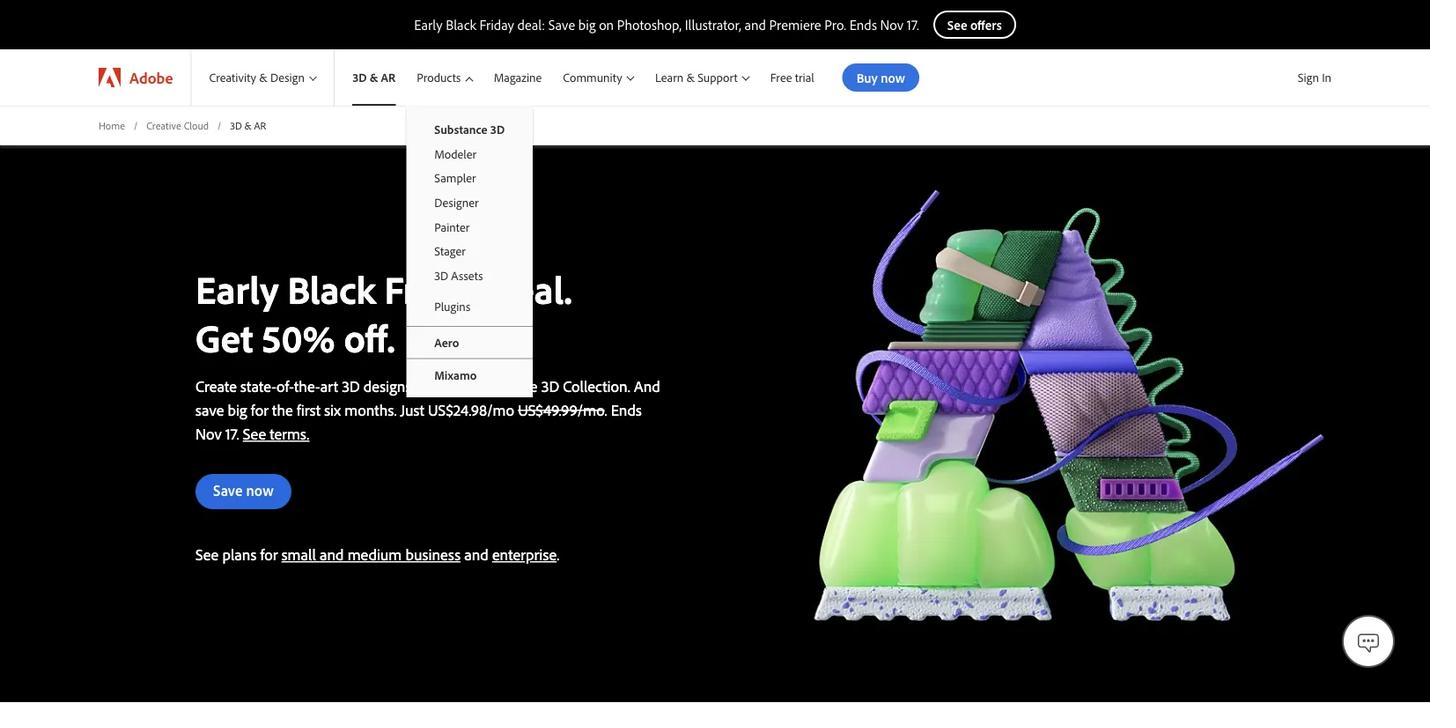 Task type: describe. For each thing, give the bounding box(es) containing it.
0 vertical spatial nov
[[881, 16, 904, 33]]

1 horizontal spatial ar
[[381, 70, 396, 85]]

group containing substance 3d
[[406, 106, 533, 397]]

magazine link
[[483, 49, 553, 106]]

friday for deal:
[[480, 16, 514, 33]]

aero link
[[406, 327, 533, 359]]

see terms. link
[[243, 424, 310, 443]]

enterprise
[[492, 544, 557, 564]]

terms.
[[270, 424, 310, 443]]

mixamo link
[[406, 359, 533, 387]]

1 /mo from the left
[[487, 400, 515, 420]]

early for early black friday deal: save big on photoshop, illustrator, and premiere pro. ends nov 17.
[[414, 16, 443, 33]]

nov inside ​. ends nov 17.
[[196, 424, 222, 443]]

off.
[[344, 313, 395, 362]]

designer link
[[406, 190, 533, 214]]

community
[[563, 70, 623, 85]]

1 horizontal spatial the
[[448, 376, 468, 396]]

state-
[[241, 376, 277, 396]]

​. ends nov 17.
[[196, 400, 642, 443]]

3d up "modeler" link
[[491, 122, 505, 137]]

​.
[[605, 400, 608, 420]]

free trial
[[771, 70, 815, 85]]

art
[[320, 376, 338, 396]]

creative cloud link
[[146, 118, 209, 133]]

1 horizontal spatial and
[[464, 544, 489, 564]]

design
[[271, 70, 305, 85]]

modeler link
[[406, 142, 533, 166]]

1 horizontal spatial ends
[[850, 16, 878, 33]]

on
[[599, 16, 614, 33]]

1 us$ from the left
[[428, 400, 454, 420]]

deal.
[[494, 265, 572, 313]]

50%
[[262, 313, 335, 362]]

assets
[[451, 267, 483, 283]]

plans
[[222, 544, 257, 564]]

creative
[[146, 119, 181, 132]]

support
[[698, 70, 738, 85]]

with
[[415, 376, 444, 396]]

see terms.
[[243, 424, 310, 443]]

1 horizontal spatial 3d & ar
[[353, 70, 396, 85]]

1 horizontal spatial save
[[549, 16, 576, 33]]

business
[[406, 544, 461, 564]]

0 horizontal spatial and
[[320, 544, 344, 564]]

substance inside the create state-of-the-art 3d designs with the substance 3d collection. and save big for the first six months. just
[[472, 376, 538, 396]]

designs
[[364, 376, 412, 396]]

stager
[[435, 243, 466, 259]]

months.
[[345, 400, 397, 420]]

the-
[[294, 376, 321, 396]]

substance 3d
[[435, 122, 505, 137]]

products
[[417, 70, 461, 85]]

premiere
[[770, 16, 822, 33]]

& for the creativity & design dropdown button
[[259, 70, 268, 85]]

1 vertical spatial ar
[[254, 119, 266, 132]]

small
[[282, 544, 316, 564]]

aero
[[435, 335, 459, 350]]

photoshop,
[[618, 16, 682, 33]]

home
[[99, 119, 125, 132]]

creativity & design
[[209, 70, 305, 85]]

see plans for small and medium business and enterprise .
[[196, 544, 560, 564]]

big inside the create state-of-the-art 3d designs with the substance 3d collection. and save big for the first six months. just
[[228, 400, 247, 420]]

early black friday deal. get 50% off.
[[196, 265, 572, 362]]

save now link
[[196, 474, 291, 509]]

now
[[246, 481, 274, 500]]

sampler
[[435, 170, 476, 186]]

in
[[1323, 70, 1332, 85]]

stager link
[[406, 239, 533, 263]]

get
[[196, 313, 253, 362]]

1 vertical spatial 3d & ar
[[230, 119, 266, 132]]

2 us$ from the left
[[518, 400, 544, 420]]

save
[[196, 400, 224, 420]]

99
[[561, 400, 578, 420]]

free trial link
[[760, 49, 825, 106]]

learn & support
[[655, 70, 738, 85]]

sampler link
[[406, 166, 533, 190]]

sign in
[[1299, 70, 1332, 85]]

see for see plans for small and medium business and enterprise .
[[196, 544, 219, 564]]

3d right art
[[342, 376, 360, 396]]

and
[[634, 376, 661, 396]]

early black friday deal: save big on photoshop, illustrator, and premiere pro. ends nov 17.
[[414, 16, 920, 33]]

painter link
[[406, 214, 533, 239]]



Task type: locate. For each thing, give the bounding box(es) containing it.
0 vertical spatial friday
[[480, 16, 514, 33]]

ar left products
[[381, 70, 396, 85]]

plugins
[[435, 299, 471, 314]]

creativity
[[209, 70, 256, 85]]

magazine
[[494, 70, 542, 85]]

3d & ar left products
[[353, 70, 396, 85]]

of-
[[277, 376, 294, 396]]

sign in button
[[1295, 63, 1336, 93]]

designer
[[435, 195, 479, 210]]

1 vertical spatial save
[[213, 481, 243, 500]]

create state-of-the-art 3d designs with the substance 3d collection. and save big for the first six months. just
[[196, 376, 661, 420]]

see left 'plans'
[[196, 544, 219, 564]]

17. inside ​. ends nov 17.
[[226, 424, 239, 443]]

1 vertical spatial early
[[196, 265, 279, 313]]

save
[[549, 16, 576, 33], [213, 481, 243, 500]]

17. left see terms. link
[[226, 424, 239, 443]]

2 horizontal spatial and
[[745, 16, 766, 33]]

1 vertical spatial big
[[228, 400, 247, 420]]

3d assets link
[[406, 263, 533, 294]]

sign
[[1299, 70, 1320, 85]]

0 vertical spatial black
[[446, 16, 477, 33]]

medium
[[348, 544, 402, 564]]

adobe link
[[81, 49, 191, 106]]

big
[[579, 16, 596, 33], [228, 400, 247, 420]]

0 vertical spatial ends
[[850, 16, 878, 33]]

group
[[406, 106, 533, 397]]

/mo down collection.
[[578, 400, 605, 420]]

modeler
[[435, 146, 477, 161]]

adobe
[[130, 67, 173, 87]]

1 horizontal spatial big
[[579, 16, 596, 33]]

see for see terms.
[[243, 424, 266, 443]]

1 vertical spatial nov
[[196, 424, 222, 443]]

plugins link
[[406, 294, 533, 327]]

3d & ar
[[353, 70, 396, 85], [230, 119, 266, 132]]

black for save
[[446, 16, 477, 33]]

0 vertical spatial ar
[[381, 70, 396, 85]]

1 vertical spatial black
[[288, 265, 376, 313]]

0 horizontal spatial the
[[272, 400, 293, 420]]

3d
[[353, 70, 367, 85], [230, 119, 242, 132], [491, 122, 505, 137], [435, 267, 449, 283], [342, 376, 360, 396], [542, 376, 560, 396]]

us$
[[428, 400, 454, 420], [518, 400, 544, 420]]

home link
[[99, 118, 125, 133]]

big left on
[[579, 16, 596, 33]]

pro.
[[825, 16, 847, 33]]

and right business
[[464, 544, 489, 564]]

illustrator,
[[685, 16, 742, 33]]

six
[[324, 400, 341, 420]]

substance up modeler
[[435, 122, 488, 137]]

& inside popup button
[[687, 70, 695, 85]]

small and medium business link
[[282, 544, 461, 564]]

1 horizontal spatial black
[[446, 16, 477, 33]]

for down "state-"
[[251, 400, 269, 420]]

/mo
[[487, 400, 515, 420], [578, 400, 605, 420]]

0 horizontal spatial ends
[[611, 400, 642, 420]]

/mo right 24
[[487, 400, 515, 420]]

collection.
[[563, 376, 631, 396]]

early for early black friday deal. get 50% off.
[[196, 265, 279, 313]]

us$ 24 . 98 /mo us$ 49 . 99 /mo
[[428, 400, 605, 420]]

0 horizontal spatial nov
[[196, 424, 222, 443]]

3d & ar link
[[335, 49, 406, 106]]

24
[[454, 400, 469, 420]]

0 horizontal spatial us$
[[428, 400, 454, 420]]

1 horizontal spatial 17.
[[907, 16, 920, 33]]

learn & support button
[[645, 49, 760, 106]]

and left the premiere
[[745, 16, 766, 33]]

nov
[[881, 16, 904, 33], [196, 424, 222, 443]]

3d assets
[[435, 267, 483, 283]]

products button
[[406, 49, 483, 106]]

for
[[251, 400, 269, 420], [260, 544, 278, 564]]

0 horizontal spatial save
[[213, 481, 243, 500]]

the down of-
[[272, 400, 293, 420]]

0 horizontal spatial black
[[288, 265, 376, 313]]

.
[[469, 400, 471, 420], [559, 400, 561, 420], [557, 544, 560, 564]]

3d right the cloud
[[230, 119, 242, 132]]

0 horizontal spatial 3d & ar
[[230, 119, 266, 132]]

1 vertical spatial substance
[[472, 376, 538, 396]]

98
[[471, 400, 487, 420]]

nov down save
[[196, 424, 222, 443]]

0 horizontal spatial see
[[196, 544, 219, 564]]

and
[[745, 16, 766, 33], [320, 544, 344, 564], [464, 544, 489, 564]]

17.
[[907, 16, 920, 33], [226, 424, 239, 443]]

save left now
[[213, 481, 243, 500]]

us$24.98 per month per license element
[[428, 400, 515, 420]]

painter
[[435, 219, 470, 234]]

black inside early black friday deal. get 50% off.
[[288, 265, 376, 313]]

0 horizontal spatial 17.
[[226, 424, 239, 443]]

the
[[448, 376, 468, 396], [272, 400, 293, 420]]

2 /mo from the left
[[578, 400, 605, 420]]

ends inside ​. ends nov 17.
[[611, 400, 642, 420]]

substance
[[435, 122, 488, 137], [472, 376, 538, 396]]

3d up 49
[[542, 376, 560, 396]]

community button
[[553, 49, 645, 106]]

0 horizontal spatial /mo
[[487, 400, 515, 420]]

1 vertical spatial for
[[260, 544, 278, 564]]

3d right design
[[353, 70, 367, 85]]

substance up us$ 24 . 98 /mo us$ 49 . 99 /mo
[[472, 376, 538, 396]]

early inside early black friday deal. get 50% off.
[[196, 265, 279, 313]]

ends right ​.
[[611, 400, 642, 420]]

ends right pro.
[[850, 16, 878, 33]]

ar down the creativity & design dropdown button
[[254, 119, 266, 132]]

1 vertical spatial the
[[272, 400, 293, 420]]

&
[[259, 70, 268, 85], [370, 70, 378, 85], [687, 70, 695, 85], [245, 119, 252, 132]]

0 vertical spatial early
[[414, 16, 443, 33]]

mixamo
[[435, 367, 477, 382]]

0 vertical spatial substance
[[435, 122, 488, 137]]

trial
[[795, 70, 815, 85]]

1 horizontal spatial see
[[243, 424, 266, 443]]

save right deal: at the top left of page
[[549, 16, 576, 33]]

0 vertical spatial 17.
[[907, 16, 920, 33]]

49
[[544, 400, 559, 420]]

cloud
[[184, 119, 209, 132]]

big right save
[[228, 400, 247, 420]]

1 horizontal spatial /mo
[[578, 400, 605, 420]]

17. right pro.
[[907, 16, 920, 33]]

black for get
[[288, 265, 376, 313]]

creative cloud
[[146, 119, 209, 132]]

0 horizontal spatial big
[[228, 400, 247, 420]]

ends
[[850, 16, 878, 33], [611, 400, 642, 420]]

0 vertical spatial for
[[251, 400, 269, 420]]

0 vertical spatial save
[[549, 16, 576, 33]]

regularly at us$49.99 per month per license element
[[518, 400, 605, 420]]

& inside dropdown button
[[259, 70, 268, 85]]

free
[[771, 70, 793, 85]]

creativity & design button
[[192, 49, 334, 106]]

learn
[[655, 70, 684, 85]]

enterprise link
[[492, 544, 557, 564]]

0 horizontal spatial ar
[[254, 119, 266, 132]]

friday
[[480, 16, 514, 33], [385, 265, 485, 313]]

and right small
[[320, 544, 344, 564]]

us$ left the 99
[[518, 400, 544, 420]]

1 vertical spatial see
[[196, 544, 219, 564]]

friday inside early black friday deal. get 50% off.
[[385, 265, 485, 313]]

save now
[[213, 481, 274, 500]]

see
[[243, 424, 266, 443], [196, 544, 219, 564]]

1 horizontal spatial early
[[414, 16, 443, 33]]

0 vertical spatial 3d & ar
[[353, 70, 396, 85]]

& right learn
[[687, 70, 695, 85]]

substance 3d link
[[406, 117, 533, 142]]

& for 3d & ar link
[[370, 70, 378, 85]]

nov right pro.
[[881, 16, 904, 33]]

us$ down with
[[428, 400, 454, 420]]

& left products
[[370, 70, 378, 85]]

0 horizontal spatial early
[[196, 265, 279, 313]]

for inside the create state-of-the-art 3d designs with the substance 3d collection. and save big for the first six months. just
[[251, 400, 269, 420]]

& down creativity & design
[[245, 119, 252, 132]]

ar
[[381, 70, 396, 85], [254, 119, 266, 132]]

0 vertical spatial big
[[579, 16, 596, 33]]

deal:
[[518, 16, 545, 33]]

for right 'plans'
[[260, 544, 278, 564]]

create
[[196, 376, 237, 396]]

just
[[401, 400, 425, 420]]

0 vertical spatial see
[[243, 424, 266, 443]]

1 vertical spatial friday
[[385, 265, 485, 313]]

see left terms.
[[243, 424, 266, 443]]

1 horizontal spatial us$
[[518, 400, 544, 420]]

& for learn & support popup button
[[687, 70, 695, 85]]

1 horizontal spatial nov
[[881, 16, 904, 33]]

1 vertical spatial ends
[[611, 400, 642, 420]]

& left design
[[259, 70, 268, 85]]

1 vertical spatial 17.
[[226, 424, 239, 443]]

3d & ar down creativity & design
[[230, 119, 266, 132]]

first
[[297, 400, 321, 420]]

3d left assets
[[435, 267, 449, 283]]

friday for deal.
[[385, 265, 485, 313]]

0 vertical spatial the
[[448, 376, 468, 396]]

the up 24
[[448, 376, 468, 396]]



Task type: vqa. For each thing, say whether or not it's contained in the screenshot.
legal to the bottom
no



